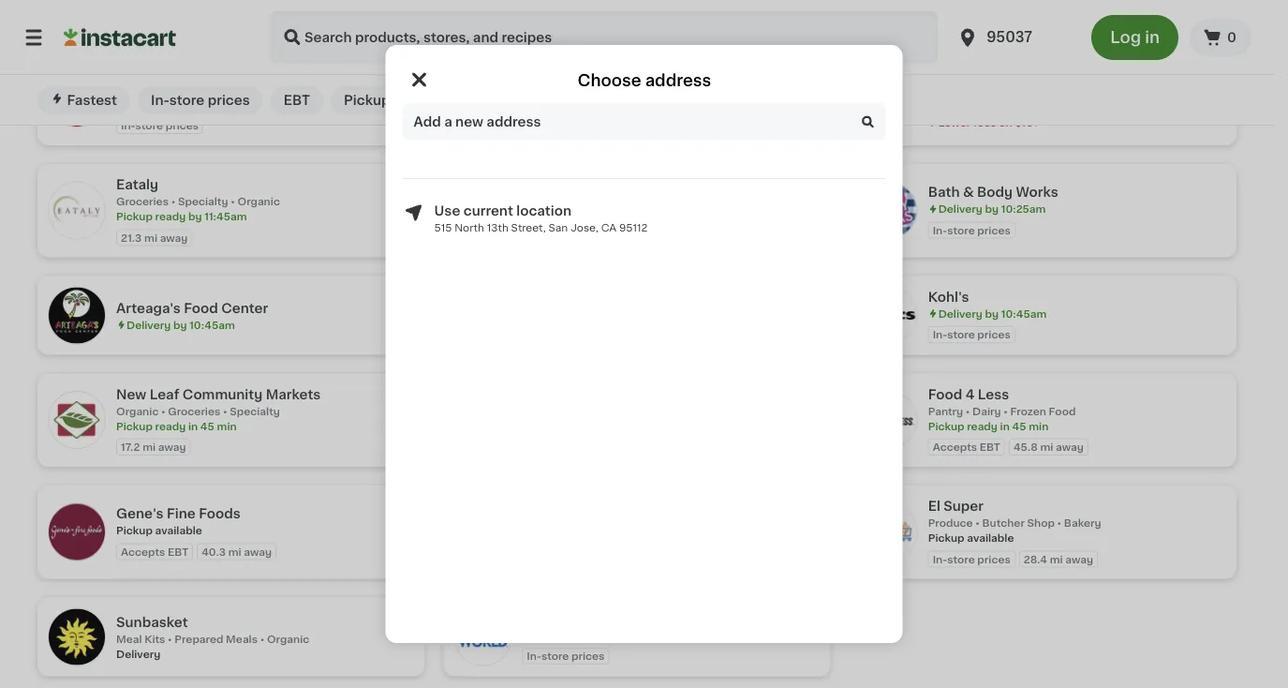 Task type: locate. For each thing, give the bounding box(es) containing it.
1 horizontal spatial specialty
[[230, 406, 280, 417]]

fees
[[974, 118, 997, 129]]

mi right 40.3
[[228, 547, 242, 557]]

accepts down pantry
[[933, 442, 978, 453]]

specialty down community
[[230, 406, 280, 417]]

0 horizontal spatial new
[[116, 388, 146, 401]]

in-store prices link
[[850, 0, 1237, 34], [444, 598, 831, 677]]

delivery down meal
[[116, 649, 161, 659]]

1 vertical spatial ebt
[[980, 442, 1001, 453]]

works
[[1017, 186, 1059, 199]]

grocery
[[522, 77, 578, 91]]

1 horizontal spatial in-store prices link
[[850, 0, 1237, 34]]

0 vertical spatial new
[[424, 94, 454, 107]]

45 inside "food 4 less pantry • dairy • frozen food pickup ready in 45 min"
[[1013, 421, 1027, 432]]

1 horizontal spatial accepts
[[933, 442, 978, 453]]

away
[[160, 233, 188, 243], [158, 442, 186, 453], [1056, 442, 1084, 453], [244, 547, 272, 557], [1066, 554, 1094, 565]]

• right kits
[[168, 634, 172, 644]]

use
[[434, 204, 461, 217]]

fastest button
[[37, 86, 130, 114]]

0 vertical spatial food
[[184, 302, 218, 315]]

0 vertical spatial accepts
[[933, 442, 978, 453]]

delivery down stationery
[[127, 100, 171, 110]]

accepts ebt down gene's fine foods pickup available
[[121, 547, 189, 557]]

new button
[[411, 86, 467, 114]]

away right 21.3
[[160, 233, 188, 243]]

min inside "food 4 less pantry • dairy • frozen food pickup ready in 45 min"
[[1029, 421, 1049, 432]]

2 vertical spatial ebt
[[168, 547, 189, 557]]

1 horizontal spatial &
[[964, 186, 974, 199]]

pickup inside new leaf community markets organic • groceries • specialty pickup ready in 45 min
[[116, 421, 153, 432]]

in inside "food 4 less pantry • dairy • frozen food pickup ready in 45 min"
[[1001, 421, 1010, 432]]

staples stationery • electronics
[[116, 66, 241, 95]]

organic
[[584, 96, 627, 106], [238, 197, 280, 207], [116, 406, 159, 417], [267, 634, 310, 644]]

2 vertical spatial food
[[1049, 406, 1076, 417]]

28.4
[[1024, 554, 1048, 565]]

new right pickup button on the top left
[[424, 94, 454, 107]]

prices inside button
[[208, 94, 250, 107]]

mi right 45.8
[[1041, 442, 1054, 453]]

0 horizontal spatial in
[[188, 421, 198, 432]]

1 vertical spatial &
[[560, 208, 569, 218]]

min for community
[[217, 421, 237, 432]]

1 horizontal spatial available
[[968, 533, 1015, 544]]

mi
[[144, 233, 157, 243], [143, 442, 156, 453], [1041, 442, 1054, 453], [228, 547, 242, 557], [1050, 554, 1064, 565]]

&
[[964, 186, 974, 199], [560, 208, 569, 218]]

1 horizontal spatial 45
[[1013, 421, 1027, 432]]

1 vertical spatial specialty
[[230, 406, 280, 417]]

4
[[966, 388, 975, 401]]

produce
[[929, 518, 974, 529]]

community
[[183, 388, 263, 401]]

ebt down gene's fine foods pickup available
[[168, 547, 189, 557]]

mi for 45.8
[[1041, 442, 1054, 453]]

available
[[155, 526, 202, 536], [968, 533, 1015, 544]]

delivery by 10:25am
[[939, 204, 1047, 215]]

delivery down arteaga's
[[127, 320, 171, 330]]

gene's
[[116, 507, 164, 521]]

delivery by 10:45am down kohl's
[[939, 309, 1047, 319]]

bakery
[[1065, 518, 1102, 529]]

groceries down 'eataly'
[[116, 197, 169, 207]]

1 vertical spatial accepts ebt
[[121, 547, 189, 557]]

food up pantry
[[929, 388, 963, 401]]

pickup down produce
[[929, 533, 965, 544]]

2 min from the left
[[1029, 421, 1049, 432]]

min down community
[[217, 421, 237, 432]]

groceries inside 'grocery outlet groceries • organic • alcohol'
[[522, 96, 575, 106]]

  text field inside choose address dialog
[[403, 103, 886, 141]]

by
[[173, 100, 187, 110], [580, 111, 593, 121], [986, 204, 999, 215], [188, 212, 202, 222], [580, 223, 593, 233], [986, 309, 999, 319], [173, 320, 187, 330]]

1 horizontal spatial ebt
[[284, 94, 310, 107]]

• down super
[[976, 518, 980, 529]]

• up 11:45am
[[231, 197, 235, 207]]

•
[[174, 85, 179, 95], [577, 96, 582, 106], [629, 96, 634, 106], [171, 197, 175, 207], [231, 197, 235, 207], [622, 208, 626, 218], [161, 406, 166, 417], [223, 406, 227, 417], [966, 406, 971, 417], [1004, 406, 1009, 417], [976, 518, 980, 529], [1058, 518, 1062, 529], [168, 634, 172, 644], [260, 634, 265, 644]]

0 horizontal spatial min
[[217, 421, 237, 432]]

45 for community
[[200, 421, 214, 432]]

2 horizontal spatial in
[[1146, 30, 1161, 45]]

away for 21.3 mi away
[[160, 233, 188, 243]]

fastest
[[67, 94, 117, 107]]

store
[[948, 9, 976, 19], [169, 94, 205, 107], [136, 121, 163, 131], [948, 225, 976, 236], [948, 330, 976, 340], [948, 554, 976, 565], [542, 652, 569, 662]]

min for less
[[1029, 421, 1049, 432]]

delivery
[[127, 100, 171, 110], [533, 111, 577, 121], [939, 204, 983, 215], [533, 223, 577, 233], [939, 309, 983, 319], [127, 320, 171, 330], [116, 649, 161, 659]]

10:45am for the vitamin shoppe®
[[596, 223, 641, 233]]

shoppe®
[[606, 189, 666, 203]]

organic right meals
[[267, 634, 310, 644]]

specialty
[[178, 197, 228, 207], [230, 406, 280, 417]]

& up san
[[560, 208, 569, 218]]

away for 45.8 mi away
[[1056, 442, 1084, 453]]

0 horizontal spatial accepts ebt
[[121, 547, 189, 557]]

1 vertical spatial groceries
[[116, 197, 169, 207]]

organic down the outlet
[[584, 96, 627, 106]]

ca
[[601, 223, 617, 233]]

min inside new leaf community markets organic • groceries • specialty pickup ready in 45 min
[[217, 421, 237, 432]]

0 horizontal spatial ebt
[[168, 547, 189, 557]]

mi right 28.4
[[1050, 554, 1064, 565]]

ready for food
[[968, 421, 998, 432]]

away down bakery
[[1066, 554, 1094, 565]]

17.2
[[121, 442, 140, 453]]

butcher
[[983, 518, 1025, 529]]

ebt left 45.8
[[980, 442, 1001, 453]]

available down the butcher
[[968, 533, 1015, 544]]

40.3 mi away
[[202, 547, 272, 557]]

in inside new leaf community markets organic • groceries • specialty pickup ready in 45 min
[[188, 421, 198, 432]]

ebt button
[[271, 86, 323, 114]]

in-store prices
[[933, 9, 1011, 19], [151, 94, 250, 107], [121, 121, 199, 131], [933, 225, 1011, 236], [933, 330, 1011, 340], [933, 554, 1011, 565], [527, 652, 605, 662]]

21.3 mi away
[[121, 233, 188, 243]]

1 horizontal spatial new
[[424, 94, 454, 107]]

45
[[200, 421, 214, 432], [1013, 421, 1027, 432]]

choose
[[578, 73, 642, 89]]

45 down community
[[200, 421, 214, 432]]

meals
[[226, 634, 258, 644]]

groceries inside new leaf community markets organic • groceries • specialty pickup ready in 45 min
[[168, 406, 221, 417]]

min
[[217, 421, 237, 432], [1029, 421, 1049, 432]]

pickup down pantry
[[929, 421, 965, 432]]

away right 45.8
[[1056, 442, 1084, 453]]

grocery outlet groceries • organic • alcohol
[[522, 77, 676, 106]]

frozen
[[1011, 406, 1047, 417]]

mi right 21.3
[[144, 233, 157, 243]]

lower
[[939, 118, 971, 129]]

prepared
[[175, 634, 224, 644]]

in for markets
[[188, 421, 198, 432]]

meal
[[116, 634, 142, 644]]

away for 28.4 mi away
[[1066, 554, 1094, 565]]

2 45 from the left
[[1013, 421, 1027, 432]]

0 vertical spatial specialty
[[178, 197, 228, 207]]

accepts ebt
[[933, 442, 1001, 453], [121, 547, 189, 557]]

0 horizontal spatial food
[[184, 302, 218, 315]]

• down leaf at the left of the page
[[161, 406, 166, 417]]

pickup up 17.2
[[116, 421, 153, 432]]

1 vertical spatial food
[[929, 388, 963, 401]]

available down fine
[[155, 526, 202, 536]]

0 horizontal spatial specialty
[[178, 197, 228, 207]]

log in button
[[1092, 15, 1179, 60]]

mi for 17.2
[[143, 442, 156, 453]]

pickup right ebt button
[[344, 94, 390, 107]]

organic inside 'grocery outlet groceries • organic • alcohol'
[[584, 96, 627, 106]]

delivery by 10:45am for staples
[[127, 100, 235, 110]]

accepts down the gene's
[[121, 547, 165, 557]]

ready inside new leaf community markets organic • groceries • specialty pickup ready in 45 min
[[155, 421, 186, 432]]

• right shop
[[1058, 518, 1062, 529]]

1 vertical spatial new
[[116, 388, 146, 401]]

the
[[522, 189, 548, 203]]

1 vertical spatial in-store prices link
[[444, 598, 831, 677]]

organic up 11:45am
[[238, 197, 280, 207]]

0 horizontal spatial 45
[[200, 421, 214, 432]]

pickup up 21.3
[[116, 212, 153, 222]]

1 horizontal spatial accepts ebt
[[933, 442, 1001, 453]]

10:45am up "less"
[[1002, 309, 1047, 319]]

away right 40.3
[[244, 547, 272, 557]]

45 down frozen
[[1013, 421, 1027, 432]]

0 vertical spatial groceries
[[522, 96, 575, 106]]

ebt for 45.8 mi away
[[980, 442, 1001, 453]]

new left leaf at the left of the page
[[116, 388, 146, 401]]

mi right 17.2
[[143, 442, 156, 453]]

groceries down community
[[168, 406, 221, 417]]

new
[[424, 94, 454, 107], [116, 388, 146, 401]]

pickup down the gene's
[[116, 526, 153, 536]]

1 min from the left
[[217, 421, 237, 432]]

organic inside new leaf community markets organic • groceries • specialty pickup ready in 45 min
[[116, 406, 159, 417]]

accepts ebt down dairy
[[933, 442, 1001, 453]]

  text field
[[403, 103, 886, 141]]

accepts for 40.3 mi away
[[121, 547, 165, 557]]

vitamin
[[551, 189, 603, 203]]

groceries down grocery
[[522, 96, 575, 106]]

7-eleven
[[929, 70, 987, 83]]

accepts
[[933, 442, 978, 453], [121, 547, 165, 557]]

current
[[464, 204, 514, 217]]

1 45 from the left
[[200, 421, 214, 432]]

0 horizontal spatial available
[[155, 526, 202, 536]]

delivery by 10:45am for the vitamin shoppe®
[[533, 223, 641, 233]]

away for 40.3 mi away
[[244, 547, 272, 557]]

13th
[[487, 223, 509, 233]]

away right 17.2
[[158, 442, 186, 453]]

1 horizontal spatial min
[[1029, 421, 1049, 432]]

45 inside new leaf community markets organic • groceries • specialty pickup ready in 45 min
[[200, 421, 214, 432]]

ready inside "food 4 less pantry • dairy • frozen food pickup ready in 45 min"
[[968, 421, 998, 432]]

0 horizontal spatial in-store prices link
[[444, 598, 831, 677]]

1 horizontal spatial in
[[1001, 421, 1010, 432]]

0 horizontal spatial accepts
[[121, 547, 165, 557]]

new inside new leaf community markets organic • groceries • specialty pickup ready in 45 min
[[116, 388, 146, 401]]

0 vertical spatial in-store prices link
[[850, 0, 1237, 34]]

by down the staples stationery • electronics
[[173, 100, 187, 110]]

ready up "21.3 mi away"
[[155, 212, 186, 222]]

groceries
[[522, 96, 575, 106], [116, 197, 169, 207], [168, 406, 221, 417]]

10:45am down 'grocery outlet groceries • organic • alcohol'
[[596, 111, 641, 121]]

• right stationery
[[174, 85, 179, 95]]

1 horizontal spatial food
[[929, 388, 963, 401]]

accepts ebt for 40.3 mi away
[[121, 547, 189, 557]]

lower fees on $10+
[[939, 118, 1040, 129]]

& right bath
[[964, 186, 974, 199]]

45.8
[[1014, 442, 1038, 453]]

ready up 17.2 mi away at the left bottom of page
[[155, 421, 186, 432]]

• down community
[[223, 406, 227, 417]]

specialty up 11:45am
[[178, 197, 228, 207]]

organic inside eataly groceries • specialty • organic pickup ready by 11:45am
[[238, 197, 280, 207]]

in down community
[[188, 421, 198, 432]]

outlet
[[581, 77, 624, 91]]

0 vertical spatial &
[[964, 186, 974, 199]]

ebt for 40.3 mi away
[[168, 547, 189, 557]]

10:45am down the vitamin shoppe® health & wellness • supplements
[[596, 223, 641, 233]]

2 vertical spatial groceries
[[168, 406, 221, 417]]

by down 'wellness'
[[580, 223, 593, 233]]

delivery by 10:45am down 'grocery outlet groceries • organic • alcohol'
[[533, 111, 641, 121]]

new inside new button
[[424, 94, 454, 107]]

min down frozen
[[1029, 421, 1049, 432]]

0 vertical spatial accepts ebt
[[933, 442, 1001, 453]]

food right frozen
[[1049, 406, 1076, 417]]

in down dairy
[[1001, 421, 1010, 432]]

bath & body works
[[929, 186, 1059, 199]]

ready
[[155, 212, 186, 222], [155, 421, 186, 432], [968, 421, 998, 432]]

0 vertical spatial ebt
[[284, 94, 310, 107]]

specialty inside new leaf community markets organic • groceries • specialty pickup ready in 45 min
[[230, 406, 280, 417]]

in right log
[[1146, 30, 1161, 45]]

pickup inside "food 4 less pantry • dairy • frozen food pickup ready in 45 min"
[[929, 421, 965, 432]]

delivery by 10:45am down 'wellness'
[[533, 223, 641, 233]]

2 horizontal spatial ebt
[[980, 442, 1001, 453]]

in- inside button
[[151, 94, 170, 107]]

available inside gene's fine foods pickup available
[[155, 526, 202, 536]]

0 horizontal spatial &
[[560, 208, 569, 218]]

ready down dairy
[[968, 421, 998, 432]]

• up 95112
[[622, 208, 626, 218]]

delivery by 10:45am down the staples stationery • electronics
[[127, 100, 235, 110]]

new for new leaf community markets organic • groceries • specialty pickup ready in 45 min
[[116, 388, 146, 401]]

by left 11:45am
[[188, 212, 202, 222]]

pickup inside the el super produce • butcher shop • bakery pickup available
[[929, 533, 965, 544]]

food left "center"
[[184, 302, 218, 315]]

10:45am
[[190, 100, 235, 110], [596, 111, 641, 121], [596, 223, 641, 233], [1002, 309, 1047, 319], [190, 320, 235, 330]]

ebt left pickup button on the top left
[[284, 94, 310, 107]]

organic down leaf at the left of the page
[[116, 406, 159, 417]]

10:45am down electronics at the left top of page
[[190, 100, 235, 110]]

search address image
[[860, 113, 877, 130]]

1 vertical spatial accepts
[[121, 547, 165, 557]]



Task type: describe. For each thing, give the bounding box(es) containing it.
pickup inside eataly groceries • specialty • organic pickup ready by 11:45am
[[116, 212, 153, 222]]

• right dairy
[[1004, 406, 1009, 417]]

ready inside eataly groceries • specialty • organic pickup ready by 11:45am
[[155, 212, 186, 222]]

delivery by 10:45am down arteaga's food center
[[127, 320, 235, 330]]

north
[[455, 223, 485, 233]]

by down arteaga's food center
[[173, 320, 187, 330]]

in for pantry
[[1001, 421, 1010, 432]]

el super produce • butcher shop • bakery pickup available
[[929, 500, 1102, 544]]

bath
[[929, 186, 960, 199]]

gene's fine foods pickup available
[[116, 507, 241, 536]]

delivery down grocery
[[533, 111, 577, 121]]

ready for new
[[155, 421, 186, 432]]

delivery down kohl's
[[939, 309, 983, 319]]

10:45am for staples
[[190, 100, 235, 110]]

eataly
[[116, 178, 158, 192]]

• down "4"
[[966, 406, 971, 417]]

• up "21.3 mi away"
[[171, 197, 175, 207]]

• right meals
[[260, 634, 265, 644]]

store inside button
[[169, 94, 205, 107]]

instacart logo image
[[64, 26, 176, 49]]

$10+
[[1016, 118, 1040, 129]]

new for new
[[424, 94, 454, 107]]

arteaga's
[[116, 302, 181, 315]]

new leaf community markets organic • groceries • specialty pickup ready in 45 min
[[116, 388, 321, 432]]

alcohol
[[636, 96, 676, 106]]

health
[[522, 208, 558, 218]]

less
[[978, 388, 1010, 401]]

ebt inside button
[[284, 94, 310, 107]]

center
[[221, 302, 268, 315]]

in-store prices button
[[138, 86, 263, 114]]

0
[[1228, 31, 1237, 44]]

san
[[549, 223, 568, 233]]

dairy
[[973, 406, 1002, 417]]

address
[[646, 73, 712, 89]]

staples
[[116, 66, 167, 80]]

by down 'grocery outlet groceries • organic • alcohol'
[[580, 111, 593, 121]]

use current location 515 north 13th street, san jose, ca 95112
[[434, 204, 648, 233]]

by down bath & body works on the top right of the page
[[986, 204, 999, 215]]

away for 17.2 mi away
[[158, 442, 186, 453]]

log in
[[1111, 30, 1161, 45]]

arteaga's food center
[[116, 302, 268, 315]]

95112
[[620, 223, 648, 233]]

the vitamin shoppe® health & wellness • supplements
[[522, 189, 699, 218]]

mi for 28.4
[[1050, 554, 1064, 565]]

21.3
[[121, 233, 142, 243]]

organic inside 'sunbasket meal kits • prepared meals • organic delivery'
[[267, 634, 310, 644]]

choose address
[[578, 73, 712, 89]]

wellness
[[571, 208, 619, 218]]

2 horizontal spatial food
[[1049, 406, 1076, 417]]

45 for less
[[1013, 421, 1027, 432]]

specialty inside eataly groceries • specialty • organic pickup ready by 11:45am
[[178, 197, 228, 207]]

pickup inside button
[[344, 94, 390, 107]]

delivery down location
[[533, 223, 577, 233]]

electronics
[[181, 85, 241, 95]]

• inside the staples stationery • electronics
[[174, 85, 179, 95]]

7-
[[929, 70, 942, 83]]

by inside eataly groceries • specialty • organic pickup ready by 11:45am
[[188, 212, 202, 222]]

foods
[[199, 507, 241, 521]]

markets
[[266, 388, 321, 401]]

pantry
[[929, 406, 964, 417]]

eataly groceries • specialty • organic pickup ready by 11:45am
[[116, 178, 280, 222]]

by up "less"
[[986, 309, 999, 319]]

delivery inside 'sunbasket meal kits • prepared meals • organic delivery'
[[116, 649, 161, 659]]

shop
[[1028, 518, 1055, 529]]

log
[[1111, 30, 1142, 45]]

el
[[929, 500, 941, 513]]

pickup button
[[331, 86, 404, 114]]

mi for 21.3
[[144, 233, 157, 243]]

accepts for 45.8 mi away
[[933, 442, 978, 453]]

delivery by 10:45am for grocery outlet
[[533, 111, 641, 121]]

stationery
[[116, 85, 172, 95]]

accepts ebt for 45.8 mi away
[[933, 442, 1001, 453]]

on
[[1000, 118, 1013, 129]]

• inside the vitamin shoppe® health & wellness • supplements
[[622, 208, 626, 218]]

fine
[[167, 507, 196, 521]]

28.4 mi away
[[1024, 554, 1094, 565]]

11:45am
[[205, 212, 247, 222]]

• down the outlet
[[577, 96, 582, 106]]

kits
[[145, 634, 165, 644]]

sunbasket
[[116, 616, 188, 629]]

40.3
[[202, 547, 226, 557]]

• down choose address
[[629, 96, 634, 106]]

10:45am down arteaga's food center
[[190, 320, 235, 330]]

mi for 40.3
[[228, 547, 242, 557]]

sunbasket meal kits • prepared meals • organic delivery
[[116, 616, 310, 659]]

food 4 less pantry • dairy • frozen food pickup ready in 45 min
[[929, 388, 1076, 432]]

available inside the el super produce • butcher shop • bakery pickup available
[[968, 533, 1015, 544]]

leaf
[[150, 388, 179, 401]]

kohl's
[[929, 291, 970, 304]]

in inside button
[[1146, 30, 1161, 45]]

street,
[[511, 223, 546, 233]]

delivery down bath
[[939, 204, 983, 215]]

choose address dialog
[[386, 45, 903, 643]]

jose,
[[571, 223, 599, 233]]

10:25am
[[1002, 204, 1047, 215]]

groceries inside eataly groceries • specialty • organic pickup ready by 11:45am
[[116, 197, 169, 207]]

super
[[944, 500, 984, 513]]

515
[[434, 223, 452, 233]]

eleven
[[942, 70, 987, 83]]

supplements
[[629, 208, 699, 218]]

45.8 mi away
[[1014, 442, 1084, 453]]

0 button
[[1191, 19, 1252, 56]]

in-store prices inside button
[[151, 94, 250, 107]]

17.2 mi away
[[121, 442, 186, 453]]

& inside the vitamin shoppe® health & wellness • supplements
[[560, 208, 569, 218]]

pickup inside gene's fine foods pickup available
[[116, 526, 153, 536]]

location
[[517, 204, 572, 217]]

10:45am for grocery outlet
[[596, 111, 641, 121]]

body
[[978, 186, 1013, 199]]



Task type: vqa. For each thing, say whether or not it's contained in the screenshot.
THE • in Staples Stationery • Electronics
yes



